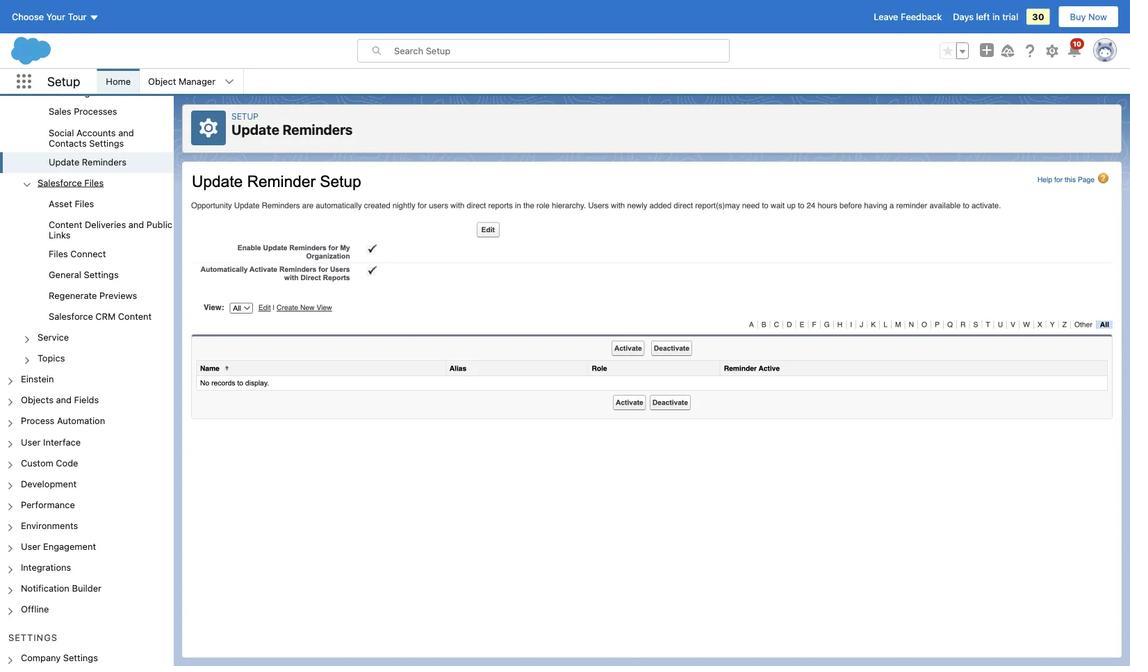 Task type: locate. For each thing, give the bounding box(es) containing it.
sales up social
[[49, 106, 71, 117]]

files down the links
[[49, 248, 68, 259]]

engagement up processes
[[85, 77, 138, 87]]

0 horizontal spatial setup
[[47, 74, 80, 89]]

manager
[[179, 76, 216, 87]]

1 horizontal spatial setup
[[232, 111, 259, 121]]

contacts
[[49, 138, 87, 148]]

0 vertical spatial engagement
[[85, 77, 138, 87]]

your
[[46, 11, 65, 22]]

sales
[[60, 77, 82, 87], [49, 106, 71, 117]]

0 vertical spatial sales
[[60, 77, 82, 87]]

content deliveries and public links
[[49, 219, 173, 240]]

1 vertical spatial update
[[49, 156, 79, 167]]

content
[[49, 219, 82, 230], [118, 311, 152, 322]]

engagement inside sales engagement settings
[[85, 77, 138, 87]]

1 vertical spatial files
[[75, 198, 94, 209]]

files down update reminders link
[[84, 177, 104, 188]]

0 vertical spatial user
[[21, 437, 41, 447]]

salesforce files link
[[38, 177, 104, 190]]

settings up sales processes
[[60, 87, 95, 98]]

1 vertical spatial sales
[[49, 106, 71, 117]]

1 horizontal spatial update
[[232, 121, 280, 138]]

2 vertical spatial files
[[49, 248, 68, 259]]

sales for sales engagement settings
[[60, 77, 82, 87]]

settings up "regenerate previews"
[[84, 269, 119, 280]]

public
[[147, 219, 173, 230]]

sales processes link
[[49, 106, 117, 119]]

update down contacts
[[49, 156, 79, 167]]

general settings
[[49, 269, 119, 280]]

setup inside setup update reminders
[[232, 111, 259, 121]]

1 vertical spatial engagement
[[43, 541, 96, 552]]

engagement
[[85, 77, 138, 87], [43, 541, 96, 552]]

group
[[0, 0, 174, 370], [0, 0, 174, 173], [940, 42, 970, 59], [0, 194, 174, 328]]

and inside social accounts and contacts settings
[[118, 127, 134, 138]]

offline link
[[21, 604, 49, 617]]

objects and fields
[[21, 395, 99, 405]]

files connect
[[49, 248, 106, 259]]

0 vertical spatial content
[[49, 219, 82, 230]]

files for asset files
[[75, 198, 94, 209]]

engagement inside user engagement "link"
[[43, 541, 96, 552]]

sales inside sales engagement settings
[[60, 77, 82, 87]]

files for salesforce files
[[84, 177, 104, 188]]

and for accounts
[[118, 127, 134, 138]]

0 vertical spatial update
[[232, 121, 280, 138]]

service link
[[38, 332, 69, 345]]

engagement down environments link
[[43, 541, 96, 552]]

0 vertical spatial setup
[[47, 74, 80, 89]]

0 horizontal spatial reminders
[[82, 156, 127, 167]]

company settings
[[21, 653, 98, 663]]

code
[[56, 458, 78, 468]]

performance
[[21, 499, 75, 510]]

user
[[21, 437, 41, 447], [21, 541, 41, 552]]

0 horizontal spatial update
[[49, 156, 79, 167]]

2 user from the top
[[21, 541, 41, 552]]

settings up company
[[8, 632, 58, 643]]

0 vertical spatial salesforce
[[38, 177, 82, 188]]

and left public
[[129, 219, 144, 230]]

and
[[118, 127, 134, 138], [129, 219, 144, 230], [56, 395, 72, 405]]

0 vertical spatial and
[[118, 127, 134, 138]]

and inside content deliveries and public links
[[129, 219, 144, 230]]

user up integrations
[[21, 541, 41, 552]]

user engagement link
[[21, 541, 96, 554]]

settings inside 'link'
[[63, 653, 98, 663]]

1 user from the top
[[21, 437, 41, 447]]

sales processes
[[49, 106, 117, 117]]

leave feedback
[[874, 11, 943, 22]]

in
[[993, 11, 1001, 22]]

process automation link
[[21, 416, 105, 428]]

objects and fields link
[[21, 395, 99, 407]]

group containing asset files
[[0, 194, 174, 328]]

links
[[49, 230, 71, 240]]

0 vertical spatial files
[[84, 177, 104, 188]]

settings
[[60, 87, 95, 98], [89, 138, 124, 148], [84, 269, 119, 280], [8, 632, 58, 643], [63, 653, 98, 663]]

performance link
[[21, 499, 75, 512]]

0 horizontal spatial content
[[49, 219, 82, 230]]

days left in trial
[[954, 11, 1019, 22]]

environments
[[21, 520, 78, 531]]

deliveries
[[85, 219, 126, 230]]

1 vertical spatial salesforce
[[49, 311, 93, 322]]

0 vertical spatial reminders
[[283, 121, 353, 138]]

1 vertical spatial reminders
[[82, 156, 127, 167]]

update
[[232, 121, 280, 138], [49, 156, 79, 167]]

setup
[[47, 74, 80, 89], [232, 111, 259, 121]]

asset files link
[[49, 198, 94, 211]]

and up "process automation"
[[56, 395, 72, 405]]

process
[[21, 416, 54, 426]]

1 horizontal spatial reminders
[[283, 121, 353, 138]]

1 vertical spatial and
[[129, 219, 144, 230]]

content down asset files "link"
[[49, 219, 82, 230]]

files right asset
[[75, 198, 94, 209]]

setup link
[[232, 111, 259, 121]]

engagement for user engagement
[[43, 541, 96, 552]]

1 vertical spatial content
[[118, 311, 152, 322]]

crm
[[96, 311, 116, 322]]

salesforce files
[[38, 177, 104, 188]]

1 vertical spatial user
[[21, 541, 41, 552]]

update reminders
[[49, 156, 127, 167]]

home link
[[98, 69, 139, 94]]

objects
[[21, 395, 53, 405]]

salesforce inside "link"
[[38, 177, 82, 188]]

sales for sales processes
[[49, 106, 71, 117]]

home
[[106, 76, 131, 87]]

update down setup link
[[232, 121, 280, 138]]

salesforce up asset
[[38, 177, 82, 188]]

custom code link
[[21, 458, 78, 470]]

service
[[38, 332, 69, 342]]

connect
[[70, 248, 106, 259]]

object manager
[[148, 76, 216, 87]]

user inside "link"
[[21, 541, 41, 552]]

settings right company
[[63, 653, 98, 663]]

custom code
[[21, 458, 78, 468]]

left
[[977, 11, 991, 22]]

and right accounts
[[118, 127, 134, 138]]

salesforce down the regenerate
[[49, 311, 93, 322]]

choose your tour button
[[11, 6, 100, 28]]

1 horizontal spatial content
[[118, 311, 152, 322]]

content down previews
[[118, 311, 152, 322]]

settings up update reminders
[[89, 138, 124, 148]]

reminders
[[283, 121, 353, 138], [82, 156, 127, 167]]

sales up sales processes
[[60, 77, 82, 87]]

user up custom
[[21, 437, 41, 447]]

1 vertical spatial setup
[[232, 111, 259, 121]]

object manager link
[[140, 69, 224, 94]]

content inside salesforce crm content link
[[118, 311, 152, 322]]



Task type: vqa. For each thing, say whether or not it's contained in the screenshot.
Sales Processes link
yes



Task type: describe. For each thing, give the bounding box(es) containing it.
regenerate
[[49, 290, 97, 301]]

update reminders link
[[49, 156, 127, 169]]

setup update reminders
[[232, 111, 353, 138]]

now
[[1089, 11, 1108, 22]]

salesforce crm content link
[[49, 311, 152, 324]]

trial
[[1003, 11, 1019, 22]]

feedback
[[901, 11, 943, 22]]

general
[[49, 269, 81, 280]]

tour
[[68, 11, 87, 22]]

reminders inside tree item
[[82, 156, 127, 167]]

development
[[21, 478, 77, 489]]

update inside setup update reminders
[[232, 121, 280, 138]]

asset
[[49, 198, 72, 209]]

buy
[[1071, 11, 1087, 22]]

process automation
[[21, 416, 105, 426]]

environments link
[[21, 520, 78, 533]]

company
[[21, 653, 61, 663]]

content deliveries and public links link
[[49, 219, 174, 240]]

notification builder link
[[21, 583, 102, 596]]

performance tree item
[[0, 495, 174, 516]]

development link
[[21, 478, 77, 491]]

setup for setup
[[47, 74, 80, 89]]

social accounts and contacts settings link
[[49, 127, 174, 148]]

and for deliveries
[[129, 219, 144, 230]]

update reminders tree item
[[0, 152, 174, 173]]

30
[[1033, 11, 1045, 22]]

einstein link
[[21, 374, 54, 386]]

general settings link
[[49, 269, 119, 282]]

custom
[[21, 458, 53, 468]]

regenerate previews link
[[49, 290, 137, 303]]

user interface
[[21, 437, 81, 447]]

reminders inside setup update reminders
[[283, 121, 353, 138]]

leave
[[874, 11, 899, 22]]

10 button
[[1067, 38, 1085, 59]]

einstein
[[21, 374, 54, 384]]

settings inside salesforce files tree item
[[84, 269, 119, 280]]

previews
[[100, 290, 137, 301]]

object
[[148, 76, 176, 87]]

content inside content deliveries and public links
[[49, 219, 82, 230]]

user for user engagement
[[21, 541, 41, 552]]

leave feedback link
[[874, 11, 943, 22]]

fields
[[74, 395, 99, 405]]

engagement for sales engagement settings
[[85, 77, 138, 87]]

interface
[[43, 437, 81, 447]]

files connect link
[[49, 248, 106, 261]]

choose your tour
[[12, 11, 87, 22]]

processes
[[74, 106, 117, 117]]

user engagement
[[21, 541, 96, 552]]

salesforce for salesforce crm content
[[49, 311, 93, 322]]

days
[[954, 11, 974, 22]]

setup for setup update reminders
[[232, 111, 259, 121]]

offline
[[21, 604, 49, 614]]

salesforce for salesforce files
[[38, 177, 82, 188]]

10
[[1074, 40, 1082, 48]]

builder
[[72, 583, 102, 593]]

user interface link
[[21, 437, 81, 449]]

salesforce files tree item
[[0, 173, 174, 328]]

integrations link
[[21, 562, 71, 575]]

Search Setup text field
[[394, 40, 730, 62]]

social
[[49, 127, 74, 138]]

salesforce crm content
[[49, 311, 152, 322]]

choose
[[12, 11, 44, 22]]

settings inside social accounts and contacts settings
[[89, 138, 124, 148]]

update inside tree item
[[49, 156, 79, 167]]

topics link
[[38, 353, 65, 365]]

user for user interface
[[21, 437, 41, 447]]

sales engagement settings link
[[60, 77, 174, 98]]

settings inside sales engagement settings
[[60, 87, 95, 98]]

asset files
[[49, 198, 94, 209]]

sales engagement settings
[[60, 77, 138, 98]]

company settings link
[[21, 653, 98, 665]]

buy now
[[1071, 11, 1108, 22]]

topics
[[38, 353, 65, 363]]

notification builder
[[21, 583, 102, 593]]

integrations
[[21, 562, 71, 573]]

automation
[[57, 416, 105, 426]]

regenerate previews
[[49, 290, 137, 301]]

social accounts and contacts settings
[[49, 127, 134, 148]]

2 vertical spatial and
[[56, 395, 72, 405]]

notification
[[21, 583, 69, 593]]



